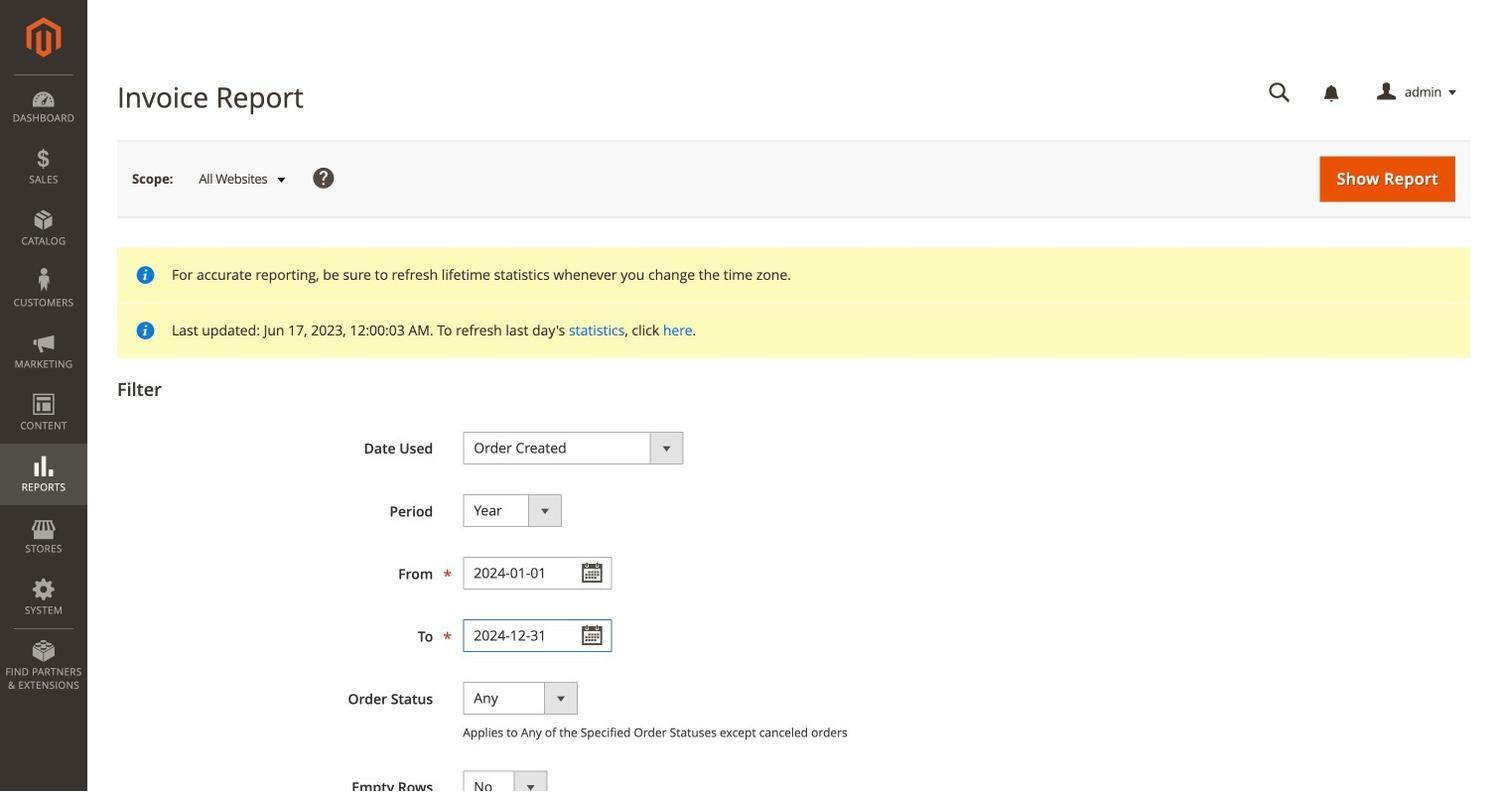Task type: locate. For each thing, give the bounding box(es) containing it.
None text field
[[463, 557, 612, 590], [463, 620, 612, 652], [463, 557, 612, 590], [463, 620, 612, 652]]

menu bar
[[0, 74, 87, 702]]

None text field
[[1255, 75, 1305, 110]]



Task type: describe. For each thing, give the bounding box(es) containing it.
magento admin panel image
[[26, 17, 61, 58]]



